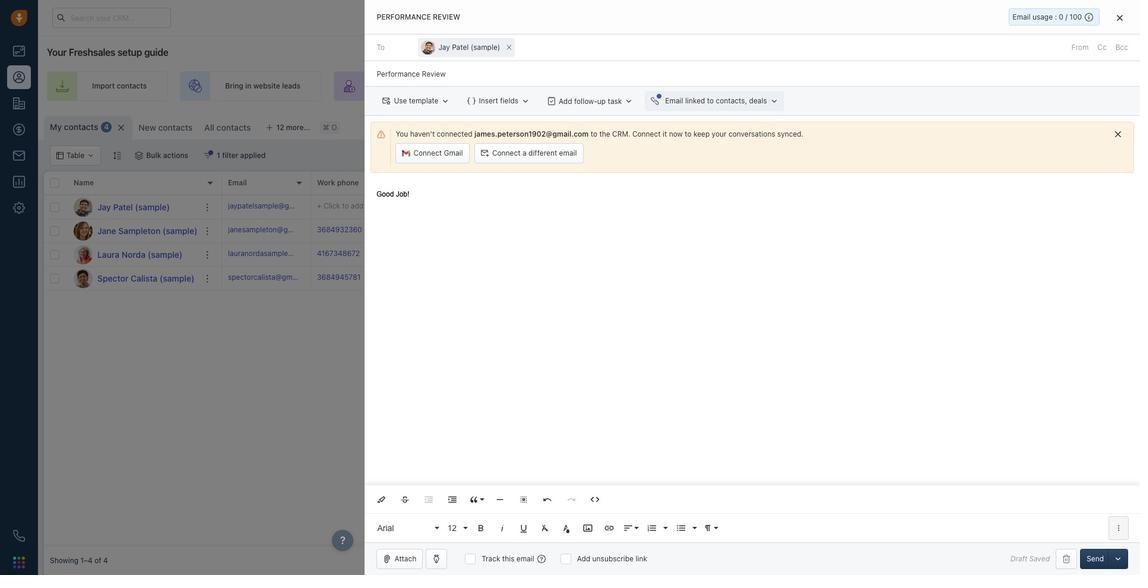 Task type: describe. For each thing, give the bounding box(es) containing it.
ordered list image
[[647, 523, 658, 534]]

email usage : 0 / 100
[[1013, 12, 1083, 21]]

insert fields button
[[462, 91, 536, 111]]

to inside button
[[707, 96, 714, 105]]

different
[[529, 149, 557, 158]]

my contacts link
[[50, 121, 98, 133]]

a
[[523, 149, 527, 158]]

synced.
[[778, 130, 804, 139]]

× link
[[503, 38, 515, 57]]

import contacts link
[[47, 71, 168, 101]]

insert fields
[[479, 96, 519, 105]]

email for linked
[[666, 96, 684, 105]]

press space to select this row. row containing spector calista (sample)
[[44, 267, 222, 291]]

lauranordasample@gmail.com link
[[228, 248, 329, 261]]

to right now
[[685, 130, 692, 139]]

decrease indent (⌘[) image
[[424, 494, 435, 505]]

draft
[[1011, 555, 1028, 563]]

performance review
[[377, 12, 461, 21]]

import for import contacts "button"
[[984, 121, 1007, 130]]

showing 1–4 of 4
[[50, 556, 108, 565]]

import contacts for import contacts "button"
[[984, 121, 1039, 130]]

your inside × dialog
[[712, 130, 727, 139]]

crm.
[[613, 130, 631, 139]]

to
[[377, 43, 385, 52]]

spectorcalista@gmail.com 3684945781
[[228, 273, 361, 282]]

now
[[669, 130, 683, 139]]

1 vertical spatial 4
[[103, 556, 108, 565]]

contacts inside "button"
[[1009, 121, 1039, 130]]

you
[[396, 130, 408, 139]]

sequence
[[721, 82, 755, 91]]

actions
[[163, 151, 188, 160]]

deals
[[750, 96, 767, 105]]

attach button
[[377, 549, 423, 569]]

unsubscribe
[[593, 554, 634, 563]]

create sales sequence link
[[632, 71, 776, 101]]

use template button
[[377, 91, 456, 111]]

use
[[394, 96, 407, 105]]

email for usage
[[1013, 12, 1031, 21]]

× dialog
[[365, 0, 1141, 575]]

up inside × dialog
[[598, 97, 606, 105]]

name row
[[44, 172, 222, 195]]

patel for jay patel (sample) ×
[[452, 43, 469, 52]]

3684945781
[[317, 273, 361, 282]]

press space to select this row. row containing jaypatelsample@gmail.com
[[222, 195, 1135, 219]]

import contacts for import contacts link at left
[[92, 82, 147, 91]]

spector calista (sample) link
[[97, 272, 195, 284]]

spectorcalista@gmail.com link
[[228, 272, 316, 285]]

jay for jay patel (sample)
[[97, 202, 111, 212]]

activity
[[425, 178, 451, 187]]

norda
[[122, 249, 146, 259]]

set up your sales pipeline link
[[788, 71, 943, 101]]

bring in website leads
[[225, 82, 301, 91]]

website
[[253, 82, 280, 91]]

next
[[406, 178, 423, 187]]

route
[[513, 82, 533, 91]]

underline (⌘u) image
[[519, 523, 530, 534]]

this
[[503, 554, 515, 563]]

link
[[636, 554, 648, 563]]

guide
[[144, 47, 168, 58]]

janesampleton@gmail.com 3684932360
[[228, 225, 362, 234]]

deal
[[1015, 82, 1030, 91]]

undo (⌘z) image
[[543, 494, 553, 505]]

1 for 1
[[1062, 10, 1066, 17]]

add deal
[[1000, 82, 1030, 91]]

4 inside my contacts 4
[[104, 123, 109, 132]]

phone element
[[7, 524, 31, 548]]

of
[[95, 556, 101, 565]]

1 sales from the left
[[702, 82, 720, 91]]

code view image
[[590, 494, 601, 505]]

keep
[[694, 130, 710, 139]]

italic (⌘i) image
[[498, 523, 508, 534]]

contacts right my
[[64, 122, 98, 132]]

use template
[[394, 96, 439, 105]]

it
[[663, 130, 667, 139]]

your
[[47, 47, 67, 58]]

press space to select this row. row containing jane sampleton (sample)
[[44, 219, 222, 243]]

to inside row
[[342, 201, 349, 210]]

(sample) for jay patel (sample) ×
[[471, 43, 501, 52]]

contacts down setup
[[117, 82, 147, 91]]

table
[[937, 121, 954, 130]]

insert horizontal line image
[[495, 494, 506, 505]]

email linked to contacts, deals
[[666, 96, 767, 105]]

add follow-up task
[[559, 97, 622, 105]]

add for add follow-up task
[[559, 97, 572, 105]]

spectorcalista@gmail.com
[[228, 273, 316, 282]]

janesampleton@gmail.com
[[228, 225, 318, 234]]

customize table button
[[880, 116, 962, 136]]

jay patel (sample) link
[[97, 201, 170, 213]]

phone image
[[13, 530, 25, 542]]

(sample) for jane sampleton (sample)
[[163, 225, 198, 236]]

patel for jay patel (sample)
[[113, 202, 133, 212]]

setup
[[118, 47, 142, 58]]

100
[[1070, 12, 1083, 21]]

insert
[[479, 96, 498, 105]]

all contacts
[[204, 122, 251, 132]]

import contacts button
[[968, 116, 1045, 136]]

to left the
[[591, 130, 598, 139]]

jane sampleton (sample)
[[97, 225, 198, 236]]

:
[[1055, 12, 1058, 21]]

insert link (⌘k) image
[[604, 523, 615, 534]]

0
[[1060, 12, 1064, 21]]

send button
[[1081, 549, 1111, 569]]

track
[[482, 554, 501, 563]]

all
[[204, 122, 214, 132]]

(sample) for spector calista (sample)
[[160, 273, 195, 283]]

1 for 1 filter applied
[[217, 151, 220, 160]]

press space to select this row. row containing janesampleton@gmail.com
[[222, 219, 1135, 243]]

score
[[496, 178, 516, 187]]

haven't
[[410, 130, 435, 139]]

email linked to contacts, deals button
[[645, 91, 785, 111]]

sales
[[674, 178, 693, 187]]

template
[[409, 96, 439, 105]]

create sales sequence
[[677, 82, 755, 91]]

⌘ o
[[323, 123, 337, 132]]

your right set
[[857, 82, 873, 91]]

(sample) for laura norda (sample)
[[148, 249, 183, 259]]

text color image
[[562, 523, 572, 534]]

spector
[[97, 273, 129, 283]]

s image
[[74, 269, 93, 288]]



Task type: locate. For each thing, give the bounding box(es) containing it.
sales left pipeline
[[875, 82, 892, 91]]

container_wx8msf4aqz5i3rn1 image inside 1 filter applied button
[[204, 152, 212, 160]]

team up template
[[417, 82, 434, 91]]

patel inside "jay patel (sample) ×"
[[452, 43, 469, 52]]

1 horizontal spatial patel
[[452, 43, 469, 52]]

jay inside press space to select this row. row
[[97, 202, 111, 212]]

(sample) left the × link
[[471, 43, 501, 52]]

12 for 12
[[448, 523, 457, 533]]

12 for 12 more...
[[276, 123, 284, 132]]

import contacts inside "button"
[[984, 121, 1039, 130]]

row group containing jaypatelsample@gmail.com
[[222, 195, 1135, 291]]

add follow-up task button
[[542, 91, 639, 111], [542, 91, 639, 111]]

1 leads from the left
[[282, 82, 301, 91]]

0 horizontal spatial sales
[[702, 82, 720, 91]]

Write a subject line text field
[[365, 61, 1141, 86]]

bold (⌘b) image
[[476, 523, 487, 534]]

(sample) up jane sampleton (sample)
[[135, 202, 170, 212]]

sales up email linked to contacts, deals button
[[702, 82, 720, 91]]

1 horizontal spatial jay
[[439, 43, 450, 52]]

1 row group from the left
[[44, 195, 222, 291]]

all contacts button
[[199, 116, 257, 140], [204, 122, 251, 132]]

12 inside button
[[276, 123, 284, 132]]

clear formatting image
[[540, 523, 551, 534]]

unordered list image
[[676, 523, 687, 534]]

new contacts
[[139, 122, 193, 132]]

1 horizontal spatial import
[[984, 121, 1007, 130]]

1 vertical spatial up
[[598, 97, 606, 105]]

phone
[[337, 178, 359, 187]]

your right keep
[[712, 130, 727, 139]]

customize table
[[899, 121, 954, 130]]

press space to select this row. row
[[44, 195, 222, 219], [222, 195, 1135, 219], [44, 219, 222, 243], [222, 219, 1135, 243], [44, 243, 222, 267], [222, 243, 1135, 267], [44, 267, 222, 291], [222, 267, 1135, 291]]

conversations
[[729, 130, 776, 139]]

j image down 'name'
[[74, 198, 93, 217]]

account
[[852, 178, 881, 187]]

12 inside dropdown button
[[448, 523, 457, 533]]

j image
[[74, 198, 93, 217], [74, 221, 93, 240]]

add for add unsubscribe link
[[577, 554, 591, 563]]

0 horizontal spatial email
[[517, 554, 535, 563]]

email down 1 filter applied button
[[228, 178, 247, 187]]

email inside grid
[[228, 178, 247, 187]]

row group containing jay patel (sample)
[[44, 195, 222, 291]]

4 right of
[[103, 556, 108, 565]]

(sample) for jay patel (sample)
[[135, 202, 170, 212]]

increase indent (⌘]) image
[[448, 494, 458, 505]]

jay inside "jay patel (sample) ×"
[[439, 43, 450, 52]]

1 horizontal spatial email
[[666, 96, 684, 105]]

to left add in the left top of the page
[[342, 201, 349, 210]]

my
[[50, 122, 62, 132]]

more...
[[286, 123, 311, 132]]

container_wx8msf4aqz5i3rn1 image inside the bulk actions button
[[135, 152, 143, 160]]

contacts up actions on the left of page
[[158, 122, 193, 132]]

1 horizontal spatial container_wx8msf4aqz5i3rn1 image
[[204, 152, 212, 160]]

connect left 'a'
[[492, 149, 521, 158]]

application containing arial
[[365, 178, 1141, 542]]

connected
[[437, 130, 473, 139]]

container_wx8msf4aqz5i3rn1 image left bulk
[[135, 152, 143, 160]]

jay for jay patel (sample) ×
[[439, 43, 450, 52]]

add for add deal
[[1000, 82, 1014, 91]]

sales
[[702, 82, 720, 91], [875, 82, 892, 91]]

1 left filter
[[217, 151, 220, 160]]

1 team from the left
[[417, 82, 434, 91]]

up right set
[[847, 82, 855, 91]]

add inside add deal link
[[1000, 82, 1014, 91]]

add for add contact
[[1087, 121, 1101, 130]]

0 vertical spatial patel
[[452, 43, 469, 52]]

your freshsales setup guide
[[47, 47, 168, 58]]

1 vertical spatial 1
[[217, 151, 220, 160]]

send email image
[[1030, 14, 1038, 22]]

jay down review
[[439, 43, 450, 52]]

grid
[[44, 171, 1135, 547]]

close image
[[1118, 14, 1124, 21]]

to up add follow-up task
[[555, 82, 562, 91]]

import down your freshsales setup guide
[[92, 82, 115, 91]]

0 vertical spatial jay
[[439, 43, 450, 52]]

3684932360 link
[[317, 224, 362, 237]]

spector calista (sample)
[[97, 273, 195, 283]]

1 vertical spatial jay
[[97, 202, 111, 212]]

your up follow-
[[564, 82, 579, 91]]

1 left /
[[1062, 10, 1066, 17]]

2 horizontal spatial connect
[[633, 130, 661, 139]]

usage
[[1033, 12, 1053, 21]]

freshsales
[[69, 47, 115, 58]]

align image
[[623, 523, 634, 534]]

j image left jane
[[74, 221, 93, 240]]

0 horizontal spatial 1
[[217, 151, 220, 160]]

import contacts down the add deal
[[984, 121, 1039, 130]]

attach
[[395, 554, 417, 563]]

import for import contacts link at left
[[92, 82, 115, 91]]

1 vertical spatial import contacts
[[984, 121, 1039, 130]]

1 horizontal spatial email
[[559, 149, 577, 158]]

1 horizontal spatial connect
[[492, 149, 521, 158]]

add left the unsubscribe
[[577, 554, 591, 563]]

tags
[[585, 178, 601, 187]]

0 horizontal spatial team
[[417, 82, 434, 91]]

create
[[677, 82, 700, 91]]

bulk actions
[[146, 151, 188, 160]]

draft saved
[[1011, 555, 1051, 563]]

press space to select this row. row containing jay patel (sample)
[[44, 195, 222, 219]]

0 vertical spatial email
[[1013, 12, 1031, 21]]

j image for jane sampleton (sample)
[[74, 221, 93, 240]]

quote image
[[469, 494, 480, 505]]

connect left it
[[633, 130, 661, 139]]

0 horizontal spatial connect
[[414, 149, 442, 158]]

2 team from the left
[[581, 82, 598, 91]]

0 horizontal spatial email
[[228, 178, 247, 187]]

1 horizontal spatial team
[[581, 82, 598, 91]]

4
[[104, 123, 109, 132], [103, 556, 108, 565]]

2 horizontal spatial email
[[1013, 12, 1031, 21]]

12 more... button
[[260, 119, 317, 136]]

0 vertical spatial j image
[[74, 198, 93, 217]]

1 j image from the top
[[74, 198, 93, 217]]

4 right my contacts link
[[104, 123, 109, 132]]

connect gmail
[[414, 149, 463, 158]]

fields
[[500, 96, 519, 105]]

select all image
[[519, 494, 530, 505]]

1 vertical spatial patel
[[113, 202, 133, 212]]

j image for jay patel (sample)
[[74, 198, 93, 217]]

arial button
[[373, 516, 441, 540]]

strikethrough (⌘s) image
[[400, 494, 411, 505]]

12
[[276, 123, 284, 132], [448, 523, 457, 533]]

application
[[365, 178, 1141, 542]]

email
[[559, 149, 577, 158], [517, 554, 535, 563]]

connect for connect gmail
[[414, 149, 442, 158]]

1 vertical spatial email
[[666, 96, 684, 105]]

container_wx8msf4aqz5i3rn1 image for the bulk actions button
[[135, 152, 143, 160]]

task
[[608, 97, 622, 105]]

jay up jane
[[97, 202, 111, 212]]

invite your team
[[379, 82, 434, 91]]

to right linked
[[707, 96, 714, 105]]

1
[[1062, 10, 1066, 17], [217, 151, 220, 160]]

2 j image from the top
[[74, 221, 93, 240]]

contacts,
[[716, 96, 748, 105]]

work
[[317, 178, 335, 187]]

connect a different email button
[[475, 143, 584, 163]]

email left usage
[[1013, 12, 1031, 21]]

0 horizontal spatial leads
[[282, 82, 301, 91]]

0 vertical spatial import
[[92, 82, 115, 91]]

patel down 'name' row
[[113, 202, 133, 212]]

1 horizontal spatial sales
[[875, 82, 892, 91]]

patel inside press space to select this row. row
[[113, 202, 133, 212]]

bcc
[[1116, 43, 1129, 52]]

laura norda (sample)
[[97, 249, 183, 259]]

jaypatelsample@gmail.com
[[228, 201, 319, 210]]

0 horizontal spatial import
[[92, 82, 115, 91]]

paragraph format image
[[703, 523, 714, 534]]

set up your sales pipeline
[[833, 82, 921, 91]]

0 vertical spatial 1
[[1062, 10, 1066, 17]]

import contacts group
[[968, 116, 1065, 136]]

0 horizontal spatial 12
[[276, 123, 284, 132]]

1 inside 1 link
[[1062, 10, 1066, 17]]

press space to select this row. row containing laura norda (sample)
[[44, 243, 222, 267]]

o
[[332, 123, 337, 132]]

1 inside 1 filter applied button
[[217, 151, 220, 160]]

work phone
[[317, 178, 359, 187]]

gmail
[[444, 149, 463, 158]]

up left task
[[598, 97, 606, 105]]

1 horizontal spatial 12
[[448, 523, 457, 533]]

grid containing jay patel (sample)
[[44, 171, 1135, 547]]

+
[[317, 201, 322, 210]]

jane sampleton (sample) link
[[97, 225, 198, 237]]

2 leads from the left
[[535, 82, 553, 91]]

0 vertical spatial import contacts
[[92, 82, 147, 91]]

(sample) down "jane sampleton (sample)" link
[[148, 249, 183, 259]]

add left the contact
[[1087, 121, 1101, 130]]

add inside add contact button
[[1087, 121, 1101, 130]]

0 vertical spatial 4
[[104, 123, 109, 132]]

12 left the more...
[[276, 123, 284, 132]]

leads right route
[[535, 82, 553, 91]]

1 horizontal spatial import contacts
[[984, 121, 1039, 130]]

1 vertical spatial import
[[984, 121, 1007, 130]]

email right different
[[559, 149, 577, 158]]

0 vertical spatial 12
[[276, 123, 284, 132]]

3684945781 link
[[317, 272, 361, 285]]

2 container_wx8msf4aqz5i3rn1 image from the left
[[204, 152, 212, 160]]

connect down the haven't
[[414, 149, 442, 158]]

email inside button
[[666, 96, 684, 105]]

0 horizontal spatial patel
[[113, 202, 133, 212]]

set
[[833, 82, 845, 91]]

12 down increase indent (⌘]) "icon"
[[448, 523, 457, 533]]

your up use
[[400, 82, 415, 91]]

0 horizontal spatial up
[[598, 97, 606, 105]]

email inside button
[[559, 149, 577, 158]]

1 vertical spatial j image
[[74, 221, 93, 240]]

press space to select this row. row containing spectorcalista@gmail.com
[[222, 267, 1135, 291]]

the
[[600, 130, 611, 139]]

cell
[[490, 195, 579, 219], [579, 195, 668, 219], [668, 195, 757, 219], [757, 195, 846, 219], [846, 195, 935, 219], [935, 195, 1135, 219], [400, 219, 490, 242], [490, 219, 579, 242], [579, 219, 668, 242], [668, 219, 757, 242], [757, 219, 846, 242], [846, 219, 935, 242], [935, 219, 1135, 242], [400, 243, 490, 266], [490, 243, 579, 266], [579, 243, 668, 266], [668, 243, 757, 266], [757, 243, 846, 266], [846, 243, 935, 266], [935, 243, 1135, 266], [400, 267, 490, 290], [490, 267, 579, 290], [579, 267, 668, 290], [668, 267, 757, 290], [757, 267, 846, 290], [846, 267, 935, 290], [935, 267, 1135, 290]]

bring in website leads link
[[180, 71, 322, 101]]

1 filter applied
[[217, 151, 266, 160]]

2 vertical spatial email
[[228, 178, 247, 187]]

1 horizontal spatial up
[[847, 82, 855, 91]]

laura norda (sample) link
[[97, 249, 183, 261]]

4167348672
[[317, 249, 360, 258]]

(sample) right the sampleton
[[163, 225, 198, 236]]

container_wx8msf4aqz5i3rn1 image for 1 filter applied button
[[204, 152, 212, 160]]

1 horizontal spatial leads
[[535, 82, 553, 91]]

4167348672 link
[[317, 248, 360, 261]]

import
[[92, 82, 115, 91], [984, 121, 1007, 130]]

jaypatelsample@gmail.com link
[[228, 201, 319, 213]]

press space to select this row. row containing lauranordasample@gmail.com
[[222, 243, 1135, 267]]

1–4
[[81, 556, 93, 565]]

contacts down deal at the top right of the page
[[1009, 121, 1039, 130]]

cc
[[1098, 43, 1107, 52]]

background color image
[[376, 494, 387, 505]]

freshworks switcher image
[[13, 557, 25, 568]]

connect inside button
[[492, 149, 521, 158]]

insert image (⌘p) image
[[583, 523, 594, 534]]

email down create on the right
[[666, 96, 684, 105]]

0 horizontal spatial import contacts
[[92, 82, 147, 91]]

send
[[1087, 554, 1104, 563]]

add contact button
[[1071, 116, 1135, 136]]

⌘
[[323, 123, 330, 132]]

l image
[[74, 245, 93, 264]]

container_wx8msf4aqz5i3rn1 image
[[887, 122, 896, 130]]

2 sales from the left
[[875, 82, 892, 91]]

0 vertical spatial up
[[847, 82, 855, 91]]

0 horizontal spatial jay
[[97, 202, 111, 212]]

leads right website
[[282, 82, 301, 91]]

follow-
[[574, 97, 598, 105]]

route leads to your team link
[[468, 71, 620, 101]]

arial
[[378, 523, 394, 533]]

import inside "button"
[[984, 121, 1007, 130]]

saved
[[1030, 555, 1051, 563]]

container_wx8msf4aqz5i3rn1 image left filter
[[204, 152, 212, 160]]

name
[[74, 178, 94, 187]]

(sample) inside "jay patel (sample) ×"
[[471, 43, 501, 52]]

sampleton
[[118, 225, 161, 236]]

redo (⌘⇧z) image
[[566, 494, 577, 505]]

1 container_wx8msf4aqz5i3rn1 image from the left
[[135, 152, 143, 160]]

add deal link
[[955, 71, 1051, 101]]

1 vertical spatial 12
[[448, 523, 457, 533]]

12 button
[[443, 516, 470, 540]]

import down add deal link
[[984, 121, 1007, 130]]

james.peterson1902@gmail.com
[[475, 130, 589, 139]]

add down route leads to your team
[[559, 97, 572, 105]]

team up add follow-up task
[[581, 82, 598, 91]]

0 vertical spatial email
[[559, 149, 577, 158]]

contacts right 'all'
[[217, 122, 251, 132]]

row group
[[44, 195, 222, 291], [222, 195, 1135, 291]]

contacts
[[117, 82, 147, 91], [1009, 121, 1039, 130], [64, 122, 98, 132], [158, 122, 193, 132], [217, 122, 251, 132]]

filter
[[222, 151, 238, 160]]

add left deal at the top right of the page
[[1000, 82, 1014, 91]]

0 horizontal spatial container_wx8msf4aqz5i3rn1 image
[[135, 152, 143, 160]]

connect for connect a different email
[[492, 149, 521, 158]]

Search your CRM... text field
[[52, 8, 171, 28]]

add
[[351, 201, 364, 210]]

pipeline
[[894, 82, 921, 91]]

email right this
[[517, 554, 535, 563]]

you haven't connected james.peterson1902@gmail.com to the crm. connect it now to keep your conversations synced.
[[396, 130, 804, 139]]

patel down review
[[452, 43, 469, 52]]

bulk
[[146, 151, 161, 160]]

team
[[417, 82, 434, 91], [581, 82, 598, 91]]

jay
[[439, 43, 450, 52], [97, 202, 111, 212]]

1 filter applied button
[[196, 146, 273, 166]]

bulk actions button
[[127, 146, 196, 166]]

jay patel (sample)
[[97, 202, 170, 212]]

2 row group from the left
[[222, 195, 1135, 291]]

container_wx8msf4aqz5i3rn1 image
[[135, 152, 143, 160], [204, 152, 212, 160]]

1 horizontal spatial 1
[[1062, 10, 1066, 17]]

import contacts down setup
[[92, 82, 147, 91]]

1 vertical spatial email
[[517, 554, 535, 563]]

(sample) right calista at the top left of the page
[[160, 273, 195, 283]]

connect inside button
[[414, 149, 442, 158]]



Task type: vqa. For each thing, say whether or not it's contained in the screenshot.
the summarize
no



